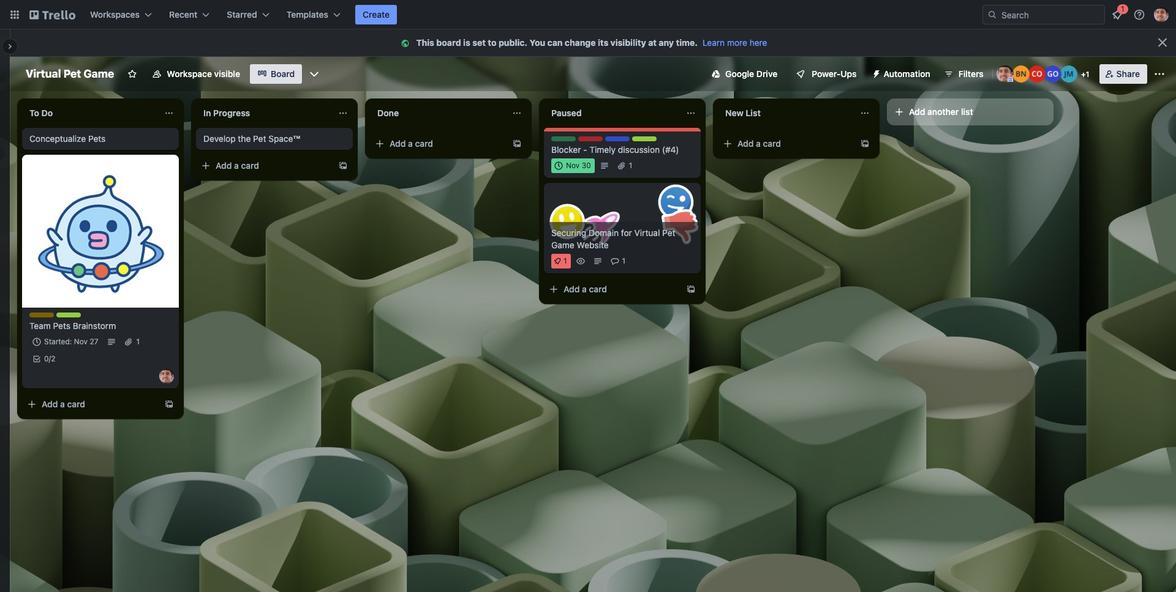 Task type: describe. For each thing, give the bounding box(es) containing it.
templates button
[[279, 5, 348, 25]]

workspace
[[167, 69, 212, 79]]

1 right jeremy miller (jeremymiller198) image
[[1086, 70, 1089, 79]]

nov inside option
[[566, 161, 580, 170]]

1 down securing domain for virtual pet game website link
[[622, 257, 625, 266]]

ben nelson (bennelson96) image
[[1012, 66, 1029, 83]]

goal
[[551, 137, 567, 146]]

public.
[[499, 37, 527, 48]]

create
[[363, 9, 390, 20]]

google
[[725, 69, 754, 79]]

Board name text field
[[20, 64, 120, 84]]

automation button
[[866, 64, 938, 84]]

discussion
[[618, 145, 660, 155]]

templates
[[286, 9, 328, 20]]

back to home image
[[29, 5, 75, 25]]

workspace visible
[[167, 69, 240, 79]]

a for in progress
[[234, 160, 239, 171]]

add a card button for done
[[370, 134, 507, 154]]

add another list
[[909, 107, 973, 117]]

in progress
[[203, 108, 250, 118]]

website
[[577, 240, 609, 251]]

pet inside text field
[[63, 67, 81, 80]]

a for new list
[[756, 138, 761, 149]]

search image
[[987, 10, 997, 20]]

0 horizontal spatial nov
[[74, 338, 88, 347]]

pets for conceptualize
[[88, 134, 106, 144]]

google drive icon image
[[712, 70, 720, 78]]

add a card for paused
[[564, 284, 607, 295]]

add a card button for paused
[[544, 280, 681, 300]]

create from template… image for done
[[512, 139, 522, 149]]

1 vertical spatial pet
[[253, 134, 266, 144]]

add another list button
[[887, 99, 1054, 126]]

timely
[[589, 145, 616, 155]]

christina overa (christinaovera) image
[[1028, 66, 1045, 83]]

blocker fyi
[[578, 137, 617, 146]]

visible
[[214, 69, 240, 79]]

securing domain for virtual pet game website link
[[551, 227, 693, 252]]

filters
[[958, 69, 984, 79]]

workspaces button
[[83, 5, 159, 25]]

blocker for blocker fyi
[[578, 137, 605, 146]]

at
[[648, 37, 657, 48]]

27
[[90, 338, 98, 347]]

ups
[[841, 69, 857, 79]]

nov 30
[[566, 161, 591, 170]]

virtual pet game
[[26, 67, 114, 80]]

develop the pet space™️
[[203, 134, 300, 144]]

Search field
[[997, 6, 1104, 24]]

card for to do
[[67, 399, 85, 410]]

add for new list
[[737, 138, 754, 149]]

james peterson (jamespeterson93) image
[[996, 66, 1014, 83]]

domain
[[589, 228, 619, 238]]

board link
[[250, 64, 302, 84]]

jeremy miller (jeremymiller198) image
[[1060, 66, 1077, 83]]

new list
[[725, 108, 761, 118]]

visibility
[[610, 37, 646, 48]]

virtual inside text field
[[26, 67, 61, 80]]

color: blue, title: "fyi" element
[[605, 137, 630, 146]]

filters button
[[940, 64, 987, 84]]

1 down securing
[[564, 257, 567, 266]]

set
[[472, 37, 486, 48]]

add a card for new list
[[737, 138, 781, 149]]

is
[[463, 37, 470, 48]]

change
[[565, 37, 596, 48]]

add inside "button"
[[909, 107, 925, 117]]

conceptualize pets
[[29, 134, 106, 144]]

a for to do
[[60, 399, 65, 410]]

space™️
[[268, 134, 300, 144]]

add for paused
[[564, 284, 580, 295]]

here
[[750, 37, 767, 48]]

In Progress text field
[[196, 104, 331, 123]]

(#4)
[[662, 145, 679, 155]]

game inside text field
[[84, 67, 114, 80]]

0 horizontal spatial james peterson (jamespeterson93) image
[[159, 369, 174, 384]]

workspace visible button
[[145, 64, 247, 84]]

create from template… image for new list
[[860, 139, 870, 149]]

started:
[[44, 338, 72, 347]]

create from template… image for paused
[[686, 285, 696, 295]]

power-ups
[[812, 69, 857, 79]]

learn
[[703, 37, 725, 48]]

1 down team pets brainstorm link
[[136, 338, 140, 347]]

create from template… image for to do
[[164, 400, 174, 410]]

show menu image
[[1153, 68, 1166, 80]]

add a card button for to do
[[22, 395, 159, 415]]

0
[[44, 355, 49, 364]]

color: bold lime, title: "team task" element
[[56, 313, 94, 322]]

power-ups button
[[787, 64, 864, 84]]

to do
[[29, 108, 53, 118]]

/
[[49, 355, 51, 364]]

New List text field
[[718, 104, 853, 123]]

30
[[582, 161, 591, 170]]

can
[[547, 37, 563, 48]]

1 horizontal spatial james peterson (jamespeterson93) image
[[1154, 7, 1169, 22]]

card for paused
[[589, 284, 607, 295]]

automation
[[884, 69, 930, 79]]

to
[[29, 108, 39, 118]]

add for in progress
[[216, 160, 232, 171]]

team pets brainstorm
[[29, 321, 116, 331]]

pet inside securing domain for virtual pet game website
[[662, 228, 675, 238]]

develop
[[203, 134, 236, 144]]

color: bold lime, title: none image
[[632, 137, 657, 141]]

pets for team
[[53, 321, 70, 331]]

add a card button for in progress
[[196, 156, 333, 176]]

switch to… image
[[9, 9, 21, 21]]

card for new list
[[763, 138, 781, 149]]

color: red, title: "blocker" element
[[578, 137, 605, 146]]



Task type: locate. For each thing, give the bounding box(es) containing it.
virtual
[[26, 67, 61, 80], [634, 228, 660, 238]]

add a card button down develop the pet space™️ link
[[196, 156, 333, 176]]

power-
[[812, 69, 841, 79]]

gary orlando (garyorlando) image
[[1044, 66, 1061, 83]]

team pets brainstorm link
[[29, 320, 172, 333]]

0 vertical spatial create from template… image
[[860, 139, 870, 149]]

recent button
[[162, 5, 217, 25]]

pets down to do text field
[[88, 134, 106, 144]]

1 horizontal spatial create from template… image
[[512, 139, 522, 149]]

0 horizontal spatial pet
[[63, 67, 81, 80]]

sm image for this board is set to public. you can change its visibility at any time.
[[399, 37, 416, 50]]

1 horizontal spatial virtual
[[634, 228, 660, 238]]

game left star or unstar board image
[[84, 67, 114, 80]]

Nov 30 checkbox
[[551, 159, 595, 173]]

share button
[[1099, 64, 1147, 84]]

paused
[[551, 108, 582, 118]]

add down website
[[564, 284, 580, 295]]

for
[[621, 228, 632, 238]]

add a card down done on the top left of page
[[390, 138, 433, 149]]

fyi
[[605, 137, 617, 146]]

primary element
[[0, 0, 1176, 29]]

0 horizontal spatial virtual
[[26, 67, 61, 80]]

game inside securing domain for virtual pet game website
[[551, 240, 574, 251]]

add a card button down new list text field
[[718, 134, 855, 154]]

customize views image
[[308, 68, 320, 80]]

color: green, title: "goal" element
[[551, 137, 576, 146]]

started: nov 27
[[44, 338, 98, 347]]

add a card button for new list
[[718, 134, 855, 154]]

securing
[[551, 228, 586, 238]]

2 horizontal spatial pet
[[662, 228, 675, 238]]

1 vertical spatial james peterson (jamespeterson93) image
[[159, 369, 174, 384]]

1 horizontal spatial pets
[[88, 134, 106, 144]]

share
[[1116, 69, 1140, 79]]

add a card button down done text box
[[370, 134, 507, 154]]

add
[[909, 107, 925, 117], [390, 138, 406, 149], [737, 138, 754, 149], [216, 160, 232, 171], [564, 284, 580, 295], [42, 399, 58, 410]]

2 horizontal spatial create from template… image
[[686, 285, 696, 295]]

1 horizontal spatial nov
[[566, 161, 580, 170]]

sm image inside automation button
[[866, 64, 884, 81]]

add for done
[[390, 138, 406, 149]]

new
[[725, 108, 743, 118]]

drive
[[756, 69, 777, 79]]

add a card for in progress
[[216, 160, 259, 171]]

add a card down website
[[564, 284, 607, 295]]

+
[[1081, 70, 1086, 79]]

team
[[56, 313, 75, 322], [29, 321, 51, 331]]

color: yellow, title: none image
[[29, 313, 54, 318]]

pets up started:
[[53, 321, 70, 331]]

sm image for automation
[[866, 64, 884, 81]]

brainstorm
[[73, 321, 116, 331]]

any
[[659, 37, 674, 48]]

blocker left fyi
[[578, 137, 605, 146]]

blocker
[[578, 137, 605, 146], [551, 145, 581, 155]]

add a card down 2
[[42, 399, 85, 410]]

game down securing
[[551, 240, 574, 251]]

blocker - timely discussion (#4)
[[551, 145, 679, 155]]

this
[[416, 37, 434, 48]]

recent
[[169, 9, 197, 20]]

0 vertical spatial create from template… image
[[512, 139, 522, 149]]

0 horizontal spatial game
[[84, 67, 114, 80]]

team for team task
[[56, 313, 75, 322]]

open information menu image
[[1133, 9, 1145, 21]]

0 horizontal spatial create from template… image
[[164, 400, 174, 410]]

time.
[[676, 37, 698, 48]]

pet down laugh "image"
[[662, 228, 675, 238]]

0 vertical spatial pet
[[63, 67, 81, 80]]

another
[[927, 107, 959, 117]]

1 horizontal spatial create from template… image
[[860, 139, 870, 149]]

nov left the 30
[[566, 161, 580, 170]]

add a card button down 2
[[22, 395, 159, 415]]

more
[[727, 37, 747, 48]]

to
[[488, 37, 496, 48]]

2 vertical spatial create from template… image
[[164, 400, 174, 410]]

a for paused
[[582, 284, 587, 295]]

add down the new list
[[737, 138, 754, 149]]

+ 1
[[1081, 70, 1089, 79]]

1 vertical spatial create from template… image
[[686, 285, 696, 295]]

the
[[238, 134, 251, 144]]

do
[[41, 108, 53, 118]]

a
[[408, 138, 413, 149], [756, 138, 761, 149], [234, 160, 239, 171], [582, 284, 587, 295], [60, 399, 65, 410]]

pet up to do text field
[[63, 67, 81, 80]]

1 vertical spatial sm image
[[866, 64, 884, 81]]

create button
[[355, 5, 397, 25]]

1 notification image
[[1110, 7, 1125, 22]]

workspaces
[[90, 9, 140, 20]]

create from template… image for in progress
[[338, 161, 348, 171]]

0 horizontal spatial team
[[29, 321, 51, 331]]

its
[[598, 37, 608, 48]]

virtual inside securing domain for virtual pet game website
[[634, 228, 660, 238]]

1 horizontal spatial pet
[[253, 134, 266, 144]]

-
[[583, 145, 587, 155]]

you
[[530, 37, 545, 48]]

card for in progress
[[241, 160, 259, 171]]

blocker for blocker - timely discussion (#4)
[[551, 145, 581, 155]]

nov left 27
[[74, 338, 88, 347]]

create from template… image
[[512, 139, 522, 149], [686, 285, 696, 295], [164, 400, 174, 410]]

google drive button
[[704, 64, 785, 84]]

blocker up nov 30 option
[[551, 145, 581, 155]]

develop the pet space™️ link
[[203, 133, 345, 145]]

starred button
[[219, 5, 277, 25]]

in
[[203, 108, 211, 118]]

Done text field
[[370, 104, 505, 123]]

Paused text field
[[544, 104, 679, 123]]

task
[[77, 313, 94, 322]]

conceptualize pets link
[[29, 133, 172, 145]]

team down color: yellow, title: none icon
[[29, 321, 51, 331]]

create from template… image
[[860, 139, 870, 149], [338, 161, 348, 171]]

pet
[[63, 67, 81, 80], [253, 134, 266, 144], [662, 228, 675, 238]]

list
[[746, 108, 761, 118]]

pet right the 'the'
[[253, 134, 266, 144]]

0 horizontal spatial create from template… image
[[338, 161, 348, 171]]

1 vertical spatial virtual
[[634, 228, 660, 238]]

0 horizontal spatial pets
[[53, 321, 70, 331]]

learn more here link
[[698, 37, 767, 48]]

progress
[[213, 108, 250, 118]]

team task
[[56, 313, 94, 322]]

this board is set to public. you can change its visibility at any time. learn more here
[[416, 37, 767, 48]]

add a card for to do
[[42, 399, 85, 410]]

add down 0 / 2
[[42, 399, 58, 410]]

0 vertical spatial james peterson (jamespeterson93) image
[[1154, 7, 1169, 22]]

conceptualize
[[29, 134, 86, 144]]

team for team pets brainstorm
[[29, 321, 51, 331]]

star or unstar board image
[[128, 69, 137, 79]]

To Do text field
[[22, 104, 157, 123]]

1 vertical spatial nov
[[74, 338, 88, 347]]

team left task
[[56, 313, 75, 322]]

0 horizontal spatial sm image
[[399, 37, 416, 50]]

0 vertical spatial game
[[84, 67, 114, 80]]

add a card down list at the right of the page
[[737, 138, 781, 149]]

1 down the blocker - timely discussion (#4) link
[[629, 161, 632, 170]]

board
[[271, 69, 295, 79]]

board
[[436, 37, 461, 48]]

1 vertical spatial create from template… image
[[338, 161, 348, 171]]

done
[[377, 108, 399, 118]]

game
[[84, 67, 114, 80], [551, 240, 574, 251]]

0 vertical spatial nov
[[566, 161, 580, 170]]

1 horizontal spatial sm image
[[866, 64, 884, 81]]

sm image
[[399, 37, 416, 50], [866, 64, 884, 81]]

1 vertical spatial pets
[[53, 321, 70, 331]]

list
[[961, 107, 973, 117]]

securing domain for virtual pet game website
[[551, 228, 675, 251]]

this member is an admin of this board. image
[[1007, 77, 1013, 83]]

add a card down the 'the'
[[216, 160, 259, 171]]

add a card for done
[[390, 138, 433, 149]]

laugh image
[[654, 181, 697, 224]]

0 / 2
[[44, 355, 55, 364]]

add down develop
[[216, 160, 232, 171]]

1 horizontal spatial team
[[56, 313, 75, 322]]

blocker - timely discussion (#4) link
[[551, 144, 693, 156]]

virtual up to do
[[26, 67, 61, 80]]

starred
[[227, 9, 257, 20]]

card for done
[[415, 138, 433, 149]]

pets
[[88, 134, 106, 144], [53, 321, 70, 331]]

1 horizontal spatial game
[[551, 240, 574, 251]]

add a card button down website
[[544, 280, 681, 300]]

a for done
[[408, 138, 413, 149]]

1 vertical spatial game
[[551, 240, 574, 251]]

virtual right for
[[634, 228, 660, 238]]

2 vertical spatial pet
[[662, 228, 675, 238]]

add left another
[[909, 107, 925, 117]]

sm image right ups
[[866, 64, 884, 81]]

card
[[415, 138, 433, 149], [763, 138, 781, 149], [241, 160, 259, 171], [589, 284, 607, 295], [67, 399, 85, 410]]

nov
[[566, 161, 580, 170], [74, 338, 88, 347]]

0 vertical spatial sm image
[[399, 37, 416, 50]]

add down done on the top left of page
[[390, 138, 406, 149]]

add for to do
[[42, 399, 58, 410]]

0 vertical spatial virtual
[[26, 67, 61, 80]]

james peterson (jamespeterson93) image
[[1154, 7, 1169, 22], [159, 369, 174, 384]]

sm image left board
[[399, 37, 416, 50]]

1
[[1086, 70, 1089, 79], [629, 161, 632, 170], [564, 257, 567, 266], [622, 257, 625, 266], [136, 338, 140, 347]]

2
[[51, 355, 55, 364]]

add a card button
[[370, 134, 507, 154], [718, 134, 855, 154], [196, 156, 333, 176], [544, 280, 681, 300], [22, 395, 159, 415]]

0 vertical spatial pets
[[88, 134, 106, 144]]



Task type: vqa. For each thing, say whether or not it's contained in the screenshot.
text box
no



